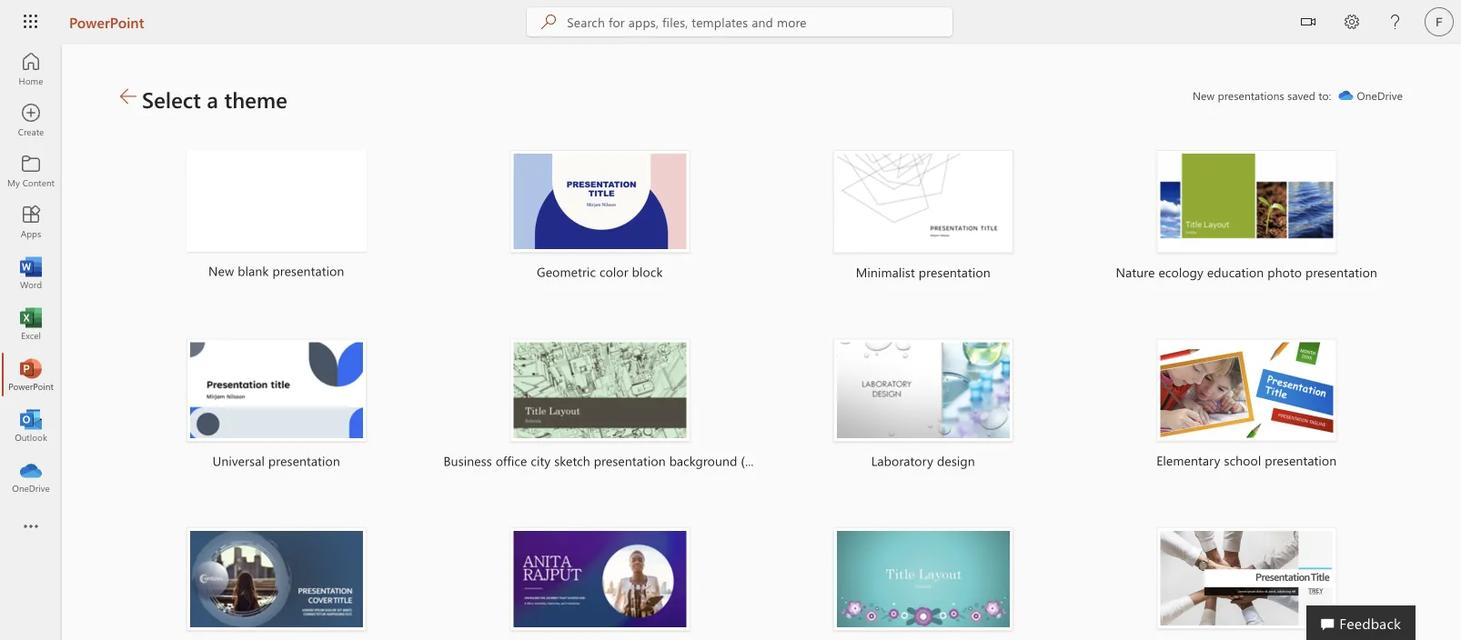 Task type: locate. For each thing, give the bounding box(es) containing it.
0 vertical spatial new
[[1193, 88, 1215, 102]]

excel image
[[22, 315, 40, 333]]

geometric color block image
[[510, 150, 690, 253]]

feedback
[[1340, 614, 1402, 633]]

to:
[[1319, 88, 1332, 102]]

select a theme
[[142, 84, 288, 113]]

home image
[[22, 60, 40, 78]]

design
[[938, 453, 976, 469]]

elementary school presentation link
[[1091, 317, 1404, 495]]

presentation inside "link"
[[273, 262, 344, 279]]

powerpoint
[[69, 12, 144, 31]]

nature ecology education photo presentation
[[1117, 264, 1378, 280]]

nature ecology education photo presentation image
[[1157, 150, 1337, 253]]

outlook image
[[22, 417, 40, 435]]

new left presentations
[[1193, 88, 1215, 102]]

1 horizontal spatial new
[[1193, 88, 1215, 102]]

none search field inside powerpoint banner
[[527, 7, 953, 36]]

0 horizontal spatial new
[[209, 262, 234, 279]]

office
[[496, 453, 527, 469]]

laboratory design image
[[834, 339, 1014, 442]]

presentation right photo
[[1306, 264, 1378, 280]]

create image
[[22, 111, 40, 129]]


[[1302, 15, 1316, 29]]

presentation right the 'blank' at the top
[[273, 262, 344, 279]]

geometric
[[537, 263, 596, 280]]

f
[[1437, 15, 1443, 29]]

new left the 'blank' at the top
[[209, 262, 234, 279]]

geometric color block link
[[444, 128, 756, 306]]

new inside "link"
[[209, 262, 234, 279]]

presentation
[[273, 262, 344, 279], [919, 264, 991, 280], [1306, 264, 1378, 280], [1266, 452, 1338, 469], [268, 453, 340, 469], [594, 453, 666, 469]]

 button
[[1287, 0, 1331, 47]]

background
[[670, 453, 738, 469]]

minimalist presentation link
[[767, 128, 1080, 306]]

powerpoint banner
[[0, 0, 1462, 47]]

ecology
[[1159, 264, 1204, 280]]

a
[[207, 84, 218, 113]]

universal presentation image
[[186, 339, 367, 442]]

new
[[1193, 88, 1215, 102], [209, 262, 234, 279]]

feedback button
[[1307, 606, 1416, 641]]

Search box. Suggestions appear as you type. search field
[[567, 7, 953, 36]]

new blank presentation link
[[120, 128, 433, 304]]

presentation right universal
[[268, 453, 340, 469]]

universal presentation
[[213, 453, 340, 469]]

laboratory design
[[872, 453, 976, 469]]

education
[[1208, 264, 1265, 280]]

nature
[[1117, 264, 1156, 280]]

select
[[142, 84, 201, 113]]

navigation
[[0, 44, 62, 502]]

business office city sketch presentation background (widescreen)
[[444, 453, 814, 469]]

new presentations saved to:
[[1193, 88, 1332, 102]]

color
[[600, 263, 629, 280]]

universal presentation link
[[120, 317, 433, 495]]

1 vertical spatial new
[[209, 262, 234, 279]]

minimalist presentation
[[856, 264, 991, 280]]

presentation right sketch
[[594, 453, 666, 469]]

None search field
[[527, 7, 953, 36]]

onedrive
[[1358, 88, 1404, 102]]

new for new presentations saved to:
[[1193, 88, 1215, 102]]



Task type: describe. For each thing, give the bounding box(es) containing it.
saved
[[1288, 88, 1316, 102]]

apps image
[[22, 213, 40, 231]]

new blank presentation
[[209, 262, 344, 279]]

sketch
[[555, 453, 591, 469]]

block
[[632, 263, 663, 280]]

elementary
[[1157, 452, 1221, 469]]

blank
[[238, 262, 269, 279]]

f button
[[1418, 0, 1462, 44]]

nature ecology education photo presentation link
[[1091, 128, 1404, 306]]

laboratory design link
[[767, 317, 1080, 495]]

biography presentation image
[[510, 528, 690, 631]]

photo
[[1268, 264, 1303, 280]]

word image
[[22, 264, 40, 282]]

minimalist presentation image
[[834, 150, 1014, 253]]

my content image
[[22, 162, 40, 180]]

geometric color block
[[537, 263, 663, 280]]

city
[[531, 453, 551, 469]]

theme
[[224, 84, 288, 113]]

presentations
[[1219, 88, 1285, 102]]

presentation right school
[[1266, 452, 1338, 469]]

elementary school presentation
[[1157, 452, 1338, 469]]

school
[[1225, 452, 1262, 469]]

universal
[[213, 453, 265, 469]]

powerpoint image
[[22, 366, 40, 384]]

view more apps image
[[22, 519, 40, 537]]

elementary school presentation image
[[1157, 339, 1337, 442]]

purple flowers on blue (widescreen) image
[[834, 528, 1014, 631]]

presentation right the minimalist
[[919, 264, 991, 280]]

blue spheres pitch deck image
[[186, 528, 367, 631]]

business
[[444, 453, 492, 469]]

onedrive image
[[22, 468, 40, 486]]

(widescreen)
[[741, 453, 814, 469]]

minimalist
[[856, 264, 916, 280]]

laboratory
[[872, 453, 934, 469]]

bright business presentation image
[[1157, 528, 1337, 630]]

business office city sketch presentation background (widescreen) link
[[444, 317, 814, 495]]

new for new blank presentation
[[209, 262, 234, 279]]

templates element
[[120, 128, 1415, 641]]

business office city sketch presentation background (widescreen) image
[[510, 339, 690, 442]]



Task type: vqa. For each thing, say whether or not it's contained in the screenshot.
presentation in "Link"
yes



